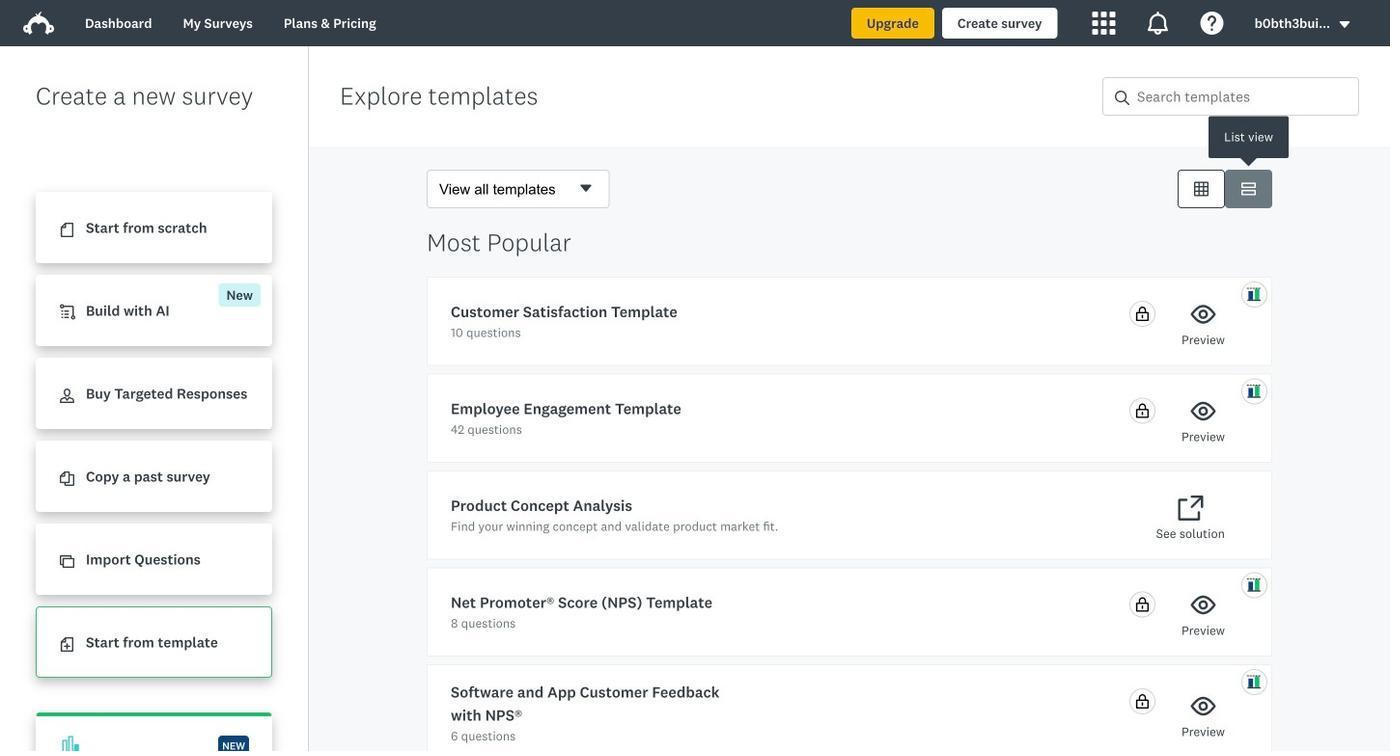 Task type: locate. For each thing, give the bounding box(es) containing it.
eye image
[[1191, 695, 1216, 720]]

document image
[[60, 223, 74, 238]]

eye image
[[1191, 302, 1216, 327], [1191, 399, 1216, 424], [1191, 593, 1216, 618]]

documentclone image
[[60, 472, 74, 487]]

lock image for 2nd eye icon from the bottom of the page
[[1135, 404, 1150, 418]]

2 vertical spatial lock image
[[1135, 598, 1150, 612]]

grid image
[[1194, 182, 1209, 196]]

1 vertical spatial lock image
[[1135, 404, 1150, 418]]

1 lock image from the top
[[1135, 307, 1150, 321]]

3 lock image from the top
[[1135, 598, 1150, 612]]

1 eye image from the top
[[1191, 302, 1216, 327]]

notification center icon image
[[1146, 12, 1170, 35]]

lock image for first eye icon from the bottom of the page
[[1135, 598, 1150, 612]]

0 vertical spatial eye image
[[1191, 302, 1216, 327]]

0 vertical spatial lock image
[[1135, 307, 1150, 321]]

documentplus image
[[60, 638, 74, 653]]

1 vertical spatial eye image
[[1191, 399, 1216, 424]]

brand logo image
[[23, 8, 54, 39], [23, 12, 54, 35]]

textboxmultiple image
[[1241, 182, 1256, 196]]

2 vertical spatial eye image
[[1191, 593, 1216, 618]]

products icon image
[[1092, 12, 1116, 35], [1092, 12, 1116, 35]]

dropdown arrow icon image
[[1338, 18, 1351, 31], [1340, 21, 1350, 28]]

2 lock image from the top
[[1135, 404, 1150, 418]]

tooltip
[[1104, 116, 1390, 158]]

lock image
[[1135, 307, 1150, 321], [1135, 404, 1150, 418], [1135, 598, 1150, 612]]



Task type: vqa. For each thing, say whether or not it's contained in the screenshot.
Eye icon
yes



Task type: describe. For each thing, give the bounding box(es) containing it.
lock image for 1st eye icon
[[1135, 307, 1150, 321]]

lock image
[[1135, 695, 1150, 710]]

2 eye image from the top
[[1191, 399, 1216, 424]]

3 eye image from the top
[[1191, 593, 1216, 618]]

Search templates field
[[1129, 78, 1358, 115]]

search image
[[1115, 91, 1129, 105]]

1 brand logo image from the top
[[23, 8, 54, 39]]

clone image
[[60, 555, 74, 570]]

arrowbox image
[[1178, 496, 1203, 521]]

user image
[[60, 389, 74, 404]]

2 brand logo image from the top
[[23, 12, 54, 35]]

help icon image
[[1200, 12, 1224, 35]]



